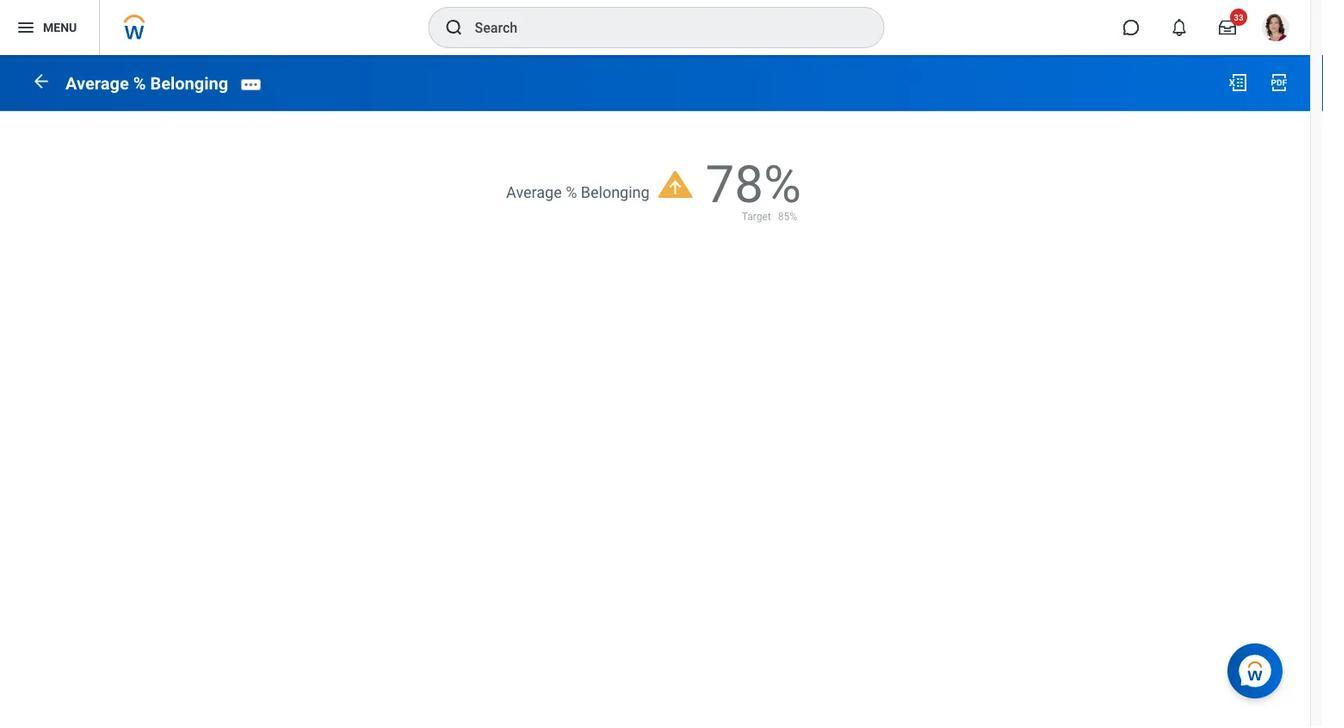Task type: vqa. For each thing, say whether or not it's contained in the screenshot.
the leftmost Average % Belonging
yes



Task type: describe. For each thing, give the bounding box(es) containing it.
0 vertical spatial average
[[65, 73, 129, 94]]

85%
[[778, 211, 797, 223]]

workday assistant region
[[1228, 637, 1290, 699]]

0 horizontal spatial belonging
[[150, 73, 228, 94]]

1 vertical spatial average
[[507, 184, 562, 202]]

33 button
[[1209, 9, 1248, 47]]

previous page image
[[31, 71, 52, 92]]

export to excel image
[[1228, 72, 1249, 93]]

menu
[[43, 20, 77, 35]]

average % belonging link
[[65, 73, 228, 94]]

78% target 85%
[[706, 154, 802, 223]]

view printable version (pdf) image
[[1270, 72, 1290, 93]]

justify image
[[16, 17, 36, 38]]

1 vertical spatial %
[[566, 184, 577, 202]]

1 vertical spatial average % belonging
[[507, 184, 650, 202]]



Task type: locate. For each thing, give the bounding box(es) containing it.
notifications large image
[[1171, 19, 1189, 36]]

0 vertical spatial belonging
[[150, 73, 228, 94]]

Search Workday  search field
[[475, 9, 849, 47]]

average
[[65, 73, 129, 94], [507, 184, 562, 202]]

%
[[133, 73, 146, 94], [566, 184, 577, 202]]

33
[[1234, 12, 1244, 22]]

78% main content
[[0, 55, 1311, 241]]

inbox large image
[[1220, 19, 1237, 36]]

1 horizontal spatial average % belonging
[[507, 184, 650, 202]]

profile logan mcneil image
[[1263, 14, 1290, 45]]

1 horizontal spatial belonging
[[581, 184, 650, 202]]

up warning image
[[659, 171, 693, 198]]

average % belonging
[[65, 73, 228, 94], [507, 184, 650, 202]]

1 horizontal spatial average
[[507, 184, 562, 202]]

0 horizontal spatial average
[[65, 73, 129, 94]]

0 horizontal spatial %
[[133, 73, 146, 94]]

78%
[[706, 154, 802, 215]]

belonging
[[150, 73, 228, 94], [581, 184, 650, 202]]

1 vertical spatial belonging
[[581, 184, 650, 202]]

menu button
[[0, 0, 99, 55]]

target
[[742, 211, 771, 223]]

0 vertical spatial %
[[133, 73, 146, 94]]

0 horizontal spatial average % belonging
[[65, 73, 228, 94]]

1 horizontal spatial %
[[566, 184, 577, 202]]

search image
[[444, 17, 465, 38]]

0 vertical spatial average % belonging
[[65, 73, 228, 94]]



